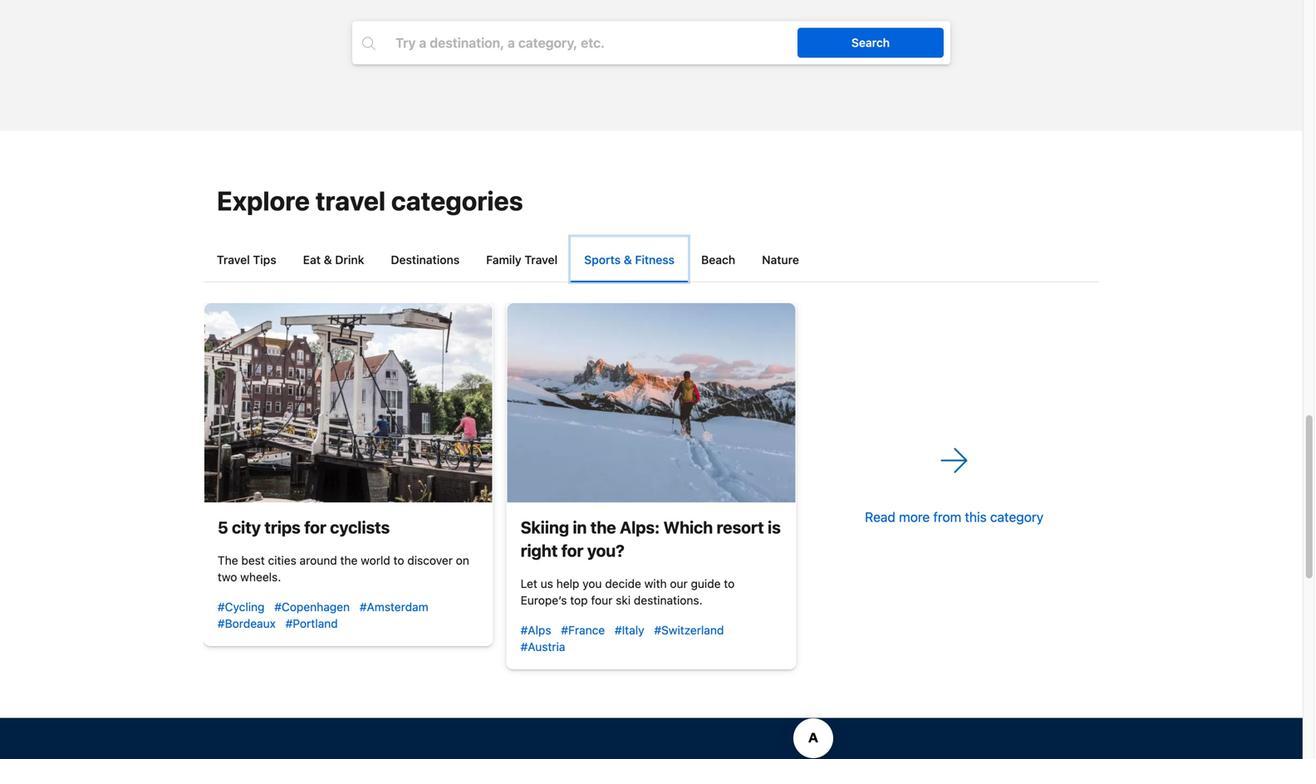 Task type: locate. For each thing, give the bounding box(es) containing it.
world
[[361, 554, 390, 568]]

for down in
[[562, 541, 584, 561]]

guide
[[691, 577, 721, 591]]

#switzerland #austria
[[521, 624, 724, 654]]

5 city trips for cyclists
[[218, 518, 390, 537]]

the up you?
[[591, 518, 616, 537]]

to
[[394, 554, 404, 568], [724, 577, 735, 591]]

0 horizontal spatial to
[[394, 554, 404, 568]]

& for sports
[[624, 253, 632, 267]]

5 city trips for cyclists link
[[218, 518, 390, 537]]

help
[[557, 577, 580, 591]]

let
[[521, 577, 538, 591]]

&
[[324, 253, 332, 267], [624, 253, 632, 267]]

destinations.
[[634, 594, 703, 608]]

5 city trips for cyclists image
[[204, 303, 493, 503]]

1 horizontal spatial the
[[591, 518, 616, 537]]

read
[[865, 509, 896, 525]]

the
[[591, 518, 616, 537], [340, 554, 358, 568]]

1 vertical spatial for
[[562, 541, 584, 561]]

the inside the best cities around the world to discover on two wheels.
[[340, 554, 358, 568]]

for inside skiing in the alps: which resort is right for you?
[[562, 541, 584, 561]]

#amsterdam link
[[360, 600, 429, 614]]

to right world
[[394, 554, 404, 568]]

& for eat
[[324, 253, 332, 267]]

family
[[486, 253, 522, 267]]

eat & drink
[[303, 253, 364, 267]]

decide
[[605, 577, 641, 591]]

to right guide at the right
[[724, 577, 735, 591]]

1 travel from the left
[[217, 253, 250, 267]]

sports & fitness
[[584, 253, 675, 267]]

four
[[591, 594, 613, 608]]

travel right family
[[525, 253, 558, 267]]

1 horizontal spatial for
[[562, 541, 584, 561]]

0 horizontal spatial &
[[324, 253, 332, 267]]

0 horizontal spatial the
[[340, 554, 358, 568]]

the left world
[[340, 554, 358, 568]]

nature
[[762, 253, 800, 267]]

to inside the best cities around the world to discover on two wheels.
[[394, 554, 404, 568]]

destinations
[[391, 253, 460, 267]]

#alps link
[[521, 624, 551, 637]]

0 horizontal spatial for
[[304, 518, 326, 537]]

eat
[[303, 253, 321, 267]]

travel
[[217, 253, 250, 267], [525, 253, 558, 267]]

skiing
[[521, 518, 569, 537]]

1 & from the left
[[324, 253, 332, 267]]

2 & from the left
[[624, 253, 632, 267]]

#austria link
[[521, 640, 565, 654]]

#austria
[[521, 640, 565, 654]]

fitness
[[635, 253, 675, 267]]

you
[[583, 577, 602, 591]]

category
[[991, 509, 1044, 525]]

#switzerland
[[654, 624, 724, 637]]

1 horizontal spatial to
[[724, 577, 735, 591]]

tips
[[253, 253, 277, 267]]

1 vertical spatial to
[[724, 577, 735, 591]]

two
[[218, 571, 237, 584]]

alps:
[[620, 518, 660, 537]]

#bordeaux
[[218, 617, 276, 631]]

#copenhagen
[[274, 600, 350, 614]]

1 vertical spatial the
[[340, 554, 358, 568]]

search
[[852, 36, 890, 50]]

on
[[456, 554, 469, 568]]

#alps
[[521, 624, 551, 637]]

categories
[[391, 185, 523, 217]]

1 horizontal spatial &
[[624, 253, 632, 267]]

you?
[[587, 541, 625, 561]]

let us help you decide with our guide to europe's top four ski destinations.
[[521, 577, 735, 608]]

right
[[521, 541, 558, 561]]

travel tips button
[[204, 237, 290, 282]]

skiing in the alps: which resort is right for you?
[[521, 518, 781, 561]]

5
[[218, 518, 228, 537]]

& right eat
[[324, 253, 332, 267]]

for right trips on the bottom left
[[304, 518, 326, 537]]

0 vertical spatial the
[[591, 518, 616, 537]]

eat & drink button
[[290, 237, 378, 282]]

the
[[218, 554, 238, 568]]

& right sports
[[624, 253, 632, 267]]

1 horizontal spatial travel
[[525, 253, 558, 267]]

tab list
[[204, 237, 1100, 283]]

#france
[[561, 624, 605, 637]]

2 travel from the left
[[525, 253, 558, 267]]

#portland
[[286, 617, 338, 631]]

around
[[300, 554, 337, 568]]

#portland link
[[286, 617, 338, 631]]

travel left the tips
[[217, 253, 250, 267]]

nature button
[[749, 237, 813, 282]]

destinations button
[[378, 237, 473, 282]]

top
[[570, 594, 588, 608]]

#amsterdam #bordeaux
[[218, 600, 429, 631]]

0 horizontal spatial travel
[[217, 253, 250, 267]]

discover
[[407, 554, 453, 568]]

europe's
[[521, 594, 567, 608]]

for
[[304, 518, 326, 537], [562, 541, 584, 561]]

0 vertical spatial to
[[394, 554, 404, 568]]



Task type: describe. For each thing, give the bounding box(es) containing it.
0 vertical spatial for
[[304, 518, 326, 537]]

beach
[[701, 253, 736, 267]]

more
[[899, 509, 930, 525]]

sports & fitness button
[[571, 237, 688, 282]]

cities
[[268, 554, 297, 568]]

from
[[934, 509, 962, 525]]

this
[[965, 509, 987, 525]]

skiing in the alps: which resort is right for you? image
[[508, 303, 796, 503]]

#bordeaux link
[[218, 617, 276, 631]]

best
[[241, 554, 265, 568]]

city
[[232, 518, 261, 537]]

wheels.
[[240, 571, 281, 584]]

read more from this category
[[865, 509, 1044, 525]]

explore
[[217, 185, 310, 217]]

#cycling
[[218, 600, 265, 614]]

#amsterdam
[[360, 600, 429, 614]]

skiing in the alps: which resort is right for you? link
[[521, 518, 781, 561]]

with
[[645, 577, 667, 591]]

the best cities around the world to discover on two wheels.
[[218, 554, 469, 584]]

drink
[[335, 253, 364, 267]]

travel inside family travel button
[[525, 253, 558, 267]]

Try a destination, a category, etc. text field
[[382, 28, 818, 58]]

#cycling link
[[218, 600, 265, 614]]

resort
[[717, 518, 764, 537]]

which
[[664, 518, 713, 537]]

in
[[573, 518, 587, 537]]

travel
[[316, 185, 386, 217]]

is
[[768, 518, 781, 537]]

trips
[[265, 518, 301, 537]]

ski
[[616, 594, 631, 608]]

family travel
[[486, 253, 558, 267]]

family travel button
[[473, 237, 571, 282]]

travel tips
[[217, 253, 277, 267]]

to inside let us help you decide with our guide to europe's top four ski destinations.
[[724, 577, 735, 591]]

beach button
[[688, 237, 749, 282]]

explore travel categories
[[217, 185, 523, 217]]

our
[[670, 577, 688, 591]]

#switzerland link
[[654, 624, 724, 637]]

us
[[541, 577, 553, 591]]

#italy link
[[615, 624, 645, 637]]

#france link
[[561, 624, 605, 637]]

search button
[[798, 28, 944, 58]]

tab list containing travel tips
[[204, 237, 1100, 283]]

travel inside travel tips button
[[217, 253, 250, 267]]

#copenhagen link
[[274, 600, 350, 614]]

#italy
[[615, 624, 645, 637]]

sports
[[584, 253, 621, 267]]

the inside skiing in the alps: which resort is right for you?
[[591, 518, 616, 537]]

cyclists
[[330, 518, 390, 537]]



Task type: vqa. For each thing, say whether or not it's contained in the screenshot.
1 / 7
no



